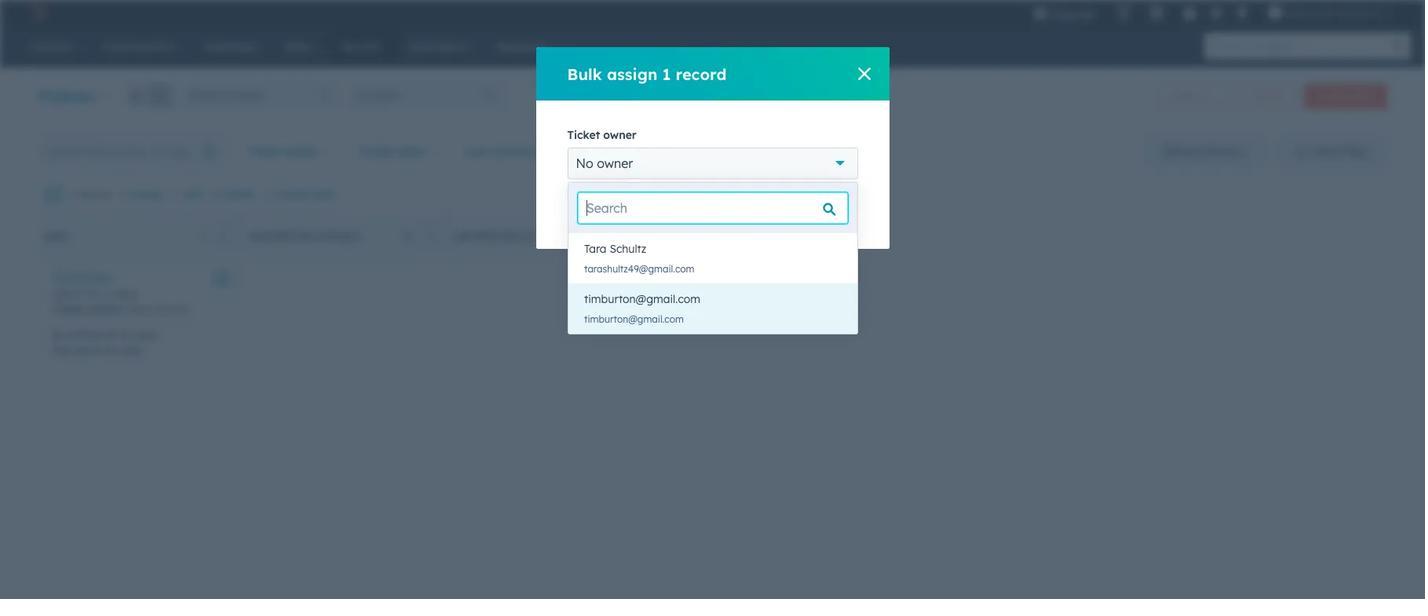 Task type: describe. For each thing, give the bounding box(es) containing it.
advanced filters (0)
[[701, 144, 810, 159]]

due
[[76, 345, 93, 356]]

ticket inside "popup button"
[[248, 144, 282, 159]]

studios
[[1337, 6, 1373, 19]]

new
[[45, 230, 68, 242]]

board actions button
[[1143, 136, 1268, 167]]

actions button
[[1158, 84, 1227, 109]]

waiting for waiting on us
[[453, 230, 499, 242]]

schultz inside tara schultz tarashultz49@gmail.com
[[610, 242, 646, 256]]

create for create tasks
[[277, 188, 308, 200]]

tasks
[[311, 188, 336, 200]]

1 timburton@gmail.com from the top
[[584, 292, 700, 306]]

ticket
[[1350, 90, 1374, 102]]

create tasks
[[277, 188, 336, 200]]

help image
[[1183, 7, 1197, 21]]

2
[[1376, 6, 1381, 19]]

upgrade image
[[1034, 7, 1048, 21]]

no for no owner
[[576, 155, 593, 171]]

board actions
[[1163, 144, 1239, 159]]

assign
[[131, 188, 162, 200]]

bulk assign 1 record
[[567, 64, 727, 84]]

close image
[[858, 68, 870, 80]]

1 for 1 selected.
[[67, 188, 71, 200]]

delete button
[[212, 188, 255, 202]]

apoptosis
[[1286, 6, 1334, 19]]

apoptosis studios 2 button
[[1259, 0, 1405, 25]]

bulk
[[567, 64, 602, 84]]

settings image
[[1209, 7, 1223, 21]]

(0)
[[794, 144, 810, 159]]

advanced
[[701, 144, 755, 159]]

ticket inside "open for 11 days ticket owner : tara schultz"
[[52, 302, 85, 316]]

timburton@gmail.com timburton@gmail.com
[[584, 292, 700, 325]]

create date button
[[349, 136, 445, 167]]

21
[[107, 345, 117, 356]]

waiting on us
[[453, 230, 533, 242]]

3 0 from the left
[[811, 230, 817, 242]]

Search HubSpot search field
[[1205, 33, 1397, 60]]

create for create date
[[359, 144, 396, 159]]

priority button
[[592, 136, 665, 167]]

last activity date button
[[455, 136, 583, 167]]

0 vertical spatial ticket
[[567, 128, 600, 142]]

owner up priority
[[603, 128, 637, 142]]

tara inside "open for 11 days ticket owner : tara schultz"
[[127, 302, 149, 316]]

waiting for waiting on contact
[[249, 230, 295, 242]]

search button
[[1384, 33, 1411, 60]]

waiting on contact
[[249, 230, 362, 242]]

2 vertical spatial days
[[120, 345, 142, 356]]

0 for contact
[[404, 230, 410, 242]]

support pipeline
[[190, 90, 263, 101]]

calling icon image
[[1117, 6, 1131, 20]]

marketplaces button
[[1141, 0, 1173, 25]]

on for contact
[[298, 230, 313, 242]]

marketplaces image
[[1150, 7, 1164, 21]]

assign
[[607, 64, 658, 84]]

support
[[190, 90, 226, 101]]

tara schultz tarashultz49@gmail.com
[[584, 242, 695, 275]]

hubspot image
[[28, 3, 47, 22]]

tarashultz49@gmail.com
[[584, 263, 695, 275]]

tara inside tara schultz tarashultz49@gmail.com
[[584, 242, 607, 256]]

tickyticky link
[[52, 271, 111, 285]]

search image
[[1392, 41, 1403, 52]]

in
[[96, 345, 104, 356]]

on for us
[[502, 230, 517, 242]]

apoptosis studios 2
[[1286, 6, 1381, 19]]

all tickets
[[356, 90, 399, 101]]

cancel button
[[656, 199, 732, 230]]

timburton@gmail.com inside timburton@gmail.com timburton@gmail.com
[[584, 313, 684, 325]]

for inside the "no activity for 11 days task due in 21 days"
[[106, 329, 119, 341]]

:
[[121, 302, 124, 316]]

priority
[[602, 144, 644, 159]]

no activity for 11 days task due in 21 days
[[52, 329, 157, 356]]

create ticket button
[[1304, 84, 1388, 109]]

create ticket
[[1317, 90, 1374, 102]]

actions
[[1199, 144, 1239, 159]]

11 inside "open for 11 days ticket owner : tara schultz"
[[101, 287, 111, 301]]

create for create ticket
[[1317, 90, 1347, 102]]

tara schultz button
[[569, 233, 857, 265]]

tickets button
[[38, 84, 108, 107]]

1 horizontal spatial ticket owner
[[567, 128, 637, 142]]

closed
[[657, 230, 696, 242]]

upgrade
[[1051, 8, 1095, 20]]

0 for us
[[608, 230, 614, 242]]

date inside popup button
[[537, 144, 562, 159]]

1 selected.
[[67, 188, 113, 200]]



Task type: vqa. For each thing, say whether or not it's contained in the screenshot.
-- text field
no



Task type: locate. For each thing, give the bounding box(es) containing it.
0 vertical spatial create
[[1317, 90, 1347, 102]]

1 horizontal spatial for
[[106, 329, 119, 341]]

1 horizontal spatial activity
[[492, 144, 533, 159]]

activity for last
[[492, 144, 533, 159]]

date inside popup button
[[399, 144, 424, 159]]

1 vertical spatial 1
[[67, 188, 71, 200]]

no owner button
[[567, 148, 858, 179]]

1 for 1
[[201, 230, 206, 242]]

no owner
[[576, 155, 633, 171]]

1 horizontal spatial 11
[[122, 329, 132, 341]]

1 vertical spatial for
[[106, 329, 119, 341]]

date
[[399, 144, 424, 159], [537, 144, 562, 159]]

edit button
[[172, 188, 203, 202]]

save
[[1313, 144, 1340, 159]]

ticket owner inside "popup button"
[[248, 144, 319, 159]]

group
[[124, 83, 173, 108]]

no inside dropdown button
[[576, 155, 593, 171]]

1 horizontal spatial ticket
[[248, 144, 282, 159]]

save view
[[1313, 144, 1368, 159]]

create inside "button"
[[277, 188, 308, 200]]

for
[[83, 287, 98, 301], [106, 329, 119, 341]]

last activity date
[[465, 144, 562, 159]]

timburton@gmail.com button
[[569, 283, 857, 315]]

1 horizontal spatial 1
[[201, 230, 206, 242]]

create down all tickets
[[359, 144, 396, 159]]

ticket up no owner
[[567, 128, 600, 142]]

ticket up delete
[[248, 144, 282, 159]]

0 horizontal spatial create
[[277, 188, 308, 200]]

owner up the "no activity for 11 days task due in 21 days"
[[88, 302, 121, 316]]

1 vertical spatial days
[[135, 329, 157, 341]]

waiting left us
[[453, 230, 499, 242]]

notifications image
[[1236, 7, 1250, 21]]

1
[[662, 64, 671, 84], [67, 188, 71, 200], [201, 230, 206, 242]]

last
[[465, 144, 488, 159]]

ticket owner
[[567, 128, 637, 142], [248, 144, 319, 159]]

0 vertical spatial no
[[576, 155, 593, 171]]

for down tickyticky
[[83, 287, 98, 301]]

owner inside "popup button"
[[285, 144, 319, 159]]

ticket owner up priority
[[567, 128, 637, 142]]

owner up create tasks
[[285, 144, 319, 159]]

2 vertical spatial create
[[277, 188, 308, 200]]

0 vertical spatial for
[[83, 287, 98, 301]]

tara right :
[[127, 302, 149, 316]]

1 waiting from the left
[[249, 230, 295, 242]]

1 vertical spatial ticket
[[248, 144, 282, 159]]

on
[[298, 230, 313, 242], [502, 230, 517, 242]]

tara
[[584, 242, 607, 256], [127, 302, 149, 316]]

tickets
[[38, 86, 93, 106]]

2 timburton@gmail.com from the top
[[584, 313, 684, 325]]

activity up due
[[68, 329, 103, 341]]

days inside "open for 11 days ticket owner : tara schultz"
[[114, 287, 139, 301]]

for inside "open for 11 days ticket owner : tara schultz"
[[83, 287, 98, 301]]

ticket
[[567, 128, 600, 142], [248, 144, 282, 159], [52, 302, 85, 316]]

calling icon button
[[1111, 2, 1137, 23]]

0 horizontal spatial 11
[[101, 287, 111, 301]]

0 vertical spatial 11
[[101, 287, 111, 301]]

tickets banner
[[38, 79, 1388, 110]]

0 vertical spatial schultz
[[610, 242, 646, 256]]

create left ticket
[[1317, 90, 1347, 102]]

actions
[[1171, 90, 1204, 102]]

ticket owner button
[[238, 136, 340, 167]]

1 vertical spatial timburton@gmail.com
[[584, 313, 684, 325]]

schultz up tarashultz49@gmail.com on the top left of page
[[610, 242, 646, 256]]

0 horizontal spatial for
[[83, 287, 98, 301]]

1 horizontal spatial schultz
[[610, 242, 646, 256]]

open
[[52, 287, 80, 301]]

0 horizontal spatial ticket
[[52, 302, 85, 316]]

create
[[1317, 90, 1347, 102], [359, 144, 396, 159], [277, 188, 308, 200]]

create inside popup button
[[359, 144, 396, 159]]

11 inside the "no activity for 11 days task due in 21 days"
[[122, 329, 132, 341]]

edit
[[184, 188, 203, 200]]

board
[[1163, 144, 1196, 159]]

days right 21
[[120, 345, 142, 356]]

tickyticky
[[52, 271, 111, 285]]

activity inside the "no activity for 11 days task due in 21 days"
[[68, 329, 103, 341]]

advanced filters (0) button
[[674, 136, 820, 167]]

import button
[[1236, 84, 1295, 109]]

menu containing apoptosis studios 2
[[1023, 0, 1406, 25]]

no
[[576, 155, 593, 171], [52, 329, 65, 341]]

cancel
[[676, 207, 712, 221]]

0 vertical spatial timburton@gmail.com
[[584, 292, 700, 306]]

menu item
[[1106, 0, 1109, 25]]

tara schultz image
[[1269, 5, 1283, 20]]

days
[[114, 287, 139, 301], [135, 329, 157, 341], [120, 345, 142, 356]]

tickets
[[369, 90, 399, 101]]

Search search field
[[578, 192, 848, 224]]

0 horizontal spatial schultz
[[152, 302, 189, 316]]

on left us
[[502, 230, 517, 242]]

contact
[[316, 230, 362, 242]]

1 horizontal spatial 0
[[608, 230, 614, 242]]

all tickets button
[[349, 83, 506, 108]]

date down all tickets popup button
[[399, 144, 424, 159]]

11
[[101, 287, 111, 301], [122, 329, 132, 341]]

open for 11 days ticket owner : tara schultz
[[52, 287, 189, 316]]

0 horizontal spatial 1
[[67, 188, 71, 200]]

2 horizontal spatial ticket
[[567, 128, 600, 142]]

2 vertical spatial 1
[[201, 230, 206, 242]]

2 horizontal spatial 0
[[811, 230, 817, 242]]

1 vertical spatial ticket owner
[[248, 144, 319, 159]]

create tasks button
[[264, 188, 336, 202]]

1 horizontal spatial no
[[576, 155, 593, 171]]

1 vertical spatial create
[[359, 144, 396, 159]]

1 vertical spatial 11
[[122, 329, 132, 341]]

owner inside dropdown button
[[597, 155, 633, 171]]

create inside button
[[1317, 90, 1347, 102]]

11 down tickyticky link
[[101, 287, 111, 301]]

2 on from the left
[[502, 230, 517, 242]]

2 horizontal spatial 1
[[662, 64, 671, 84]]

1 left the selected.
[[67, 188, 71, 200]]

activity right last
[[492, 144, 533, 159]]

0 vertical spatial activity
[[492, 144, 533, 159]]

notifications button
[[1229, 0, 1256, 25]]

1 date from the left
[[399, 144, 424, 159]]

us
[[520, 230, 533, 242]]

1 on from the left
[[298, 230, 313, 242]]

1 vertical spatial no
[[52, 329, 65, 341]]

list box
[[569, 233, 857, 334]]

2 date from the left
[[537, 144, 562, 159]]

help button
[[1177, 0, 1203, 25]]

1 horizontal spatial date
[[537, 144, 562, 159]]

hubspot link
[[19, 3, 59, 22]]

2 waiting from the left
[[453, 230, 499, 242]]

waiting
[[249, 230, 295, 242], [453, 230, 499, 242]]

2 horizontal spatial create
[[1317, 90, 1347, 102]]

owner
[[603, 128, 637, 142], [285, 144, 319, 159], [597, 155, 633, 171], [88, 302, 121, 316]]

save view button
[[1277, 136, 1388, 167]]

selected.
[[74, 188, 113, 200]]

ticket owner up create tasks "button"
[[248, 144, 319, 159]]

filters
[[759, 144, 791, 159]]

0 horizontal spatial date
[[399, 144, 424, 159]]

1 vertical spatial tara
[[127, 302, 149, 316]]

timburton@gmail.com
[[584, 292, 700, 306], [584, 313, 684, 325]]

view
[[1343, 144, 1368, 159]]

pipeline
[[228, 90, 263, 101]]

Search ID, name, or description search field
[[38, 136, 229, 167]]

0 vertical spatial ticket owner
[[567, 128, 637, 142]]

owner up update
[[597, 155, 633, 171]]

0 horizontal spatial activity
[[68, 329, 103, 341]]

activity for no
[[68, 329, 103, 341]]

0 horizontal spatial on
[[298, 230, 313, 242]]

update
[[587, 207, 627, 221]]

no left priority
[[576, 155, 593, 171]]

2 0 from the left
[[608, 230, 614, 242]]

schultz right :
[[152, 302, 189, 316]]

assign button
[[119, 188, 162, 202]]

create left "tasks"
[[277, 188, 308, 200]]

1 0 from the left
[[404, 230, 410, 242]]

group inside tickets banner
[[124, 83, 173, 108]]

no up task
[[52, 329, 65, 341]]

0 horizontal spatial 0
[[404, 230, 410, 242]]

2 vertical spatial ticket
[[52, 302, 85, 316]]

1 vertical spatial activity
[[68, 329, 103, 341]]

0 horizontal spatial ticket owner
[[248, 144, 319, 159]]

11 down :
[[122, 329, 132, 341]]

0 horizontal spatial waiting
[[249, 230, 295, 242]]

0 vertical spatial days
[[114, 287, 139, 301]]

no inside the "no activity for 11 days task due in 21 days"
[[52, 329, 65, 341]]

support pipeline button
[[183, 83, 340, 108]]

no for no activity for 11 days task due in 21 days
[[52, 329, 65, 341]]

0 horizontal spatial no
[[52, 329, 65, 341]]

ticket down open
[[52, 302, 85, 316]]

delete
[[225, 188, 255, 200]]

0 vertical spatial tara
[[584, 242, 607, 256]]

schultz inside "open for 11 days ticket owner : tara schultz"
[[152, 302, 189, 316]]

update button
[[567, 199, 647, 230]]

1 vertical spatial schultz
[[152, 302, 189, 316]]

1 horizontal spatial tara
[[584, 242, 607, 256]]

activity
[[492, 144, 533, 159], [68, 329, 103, 341]]

1 horizontal spatial on
[[502, 230, 517, 242]]

tara down update
[[584, 242, 607, 256]]

1 right assign
[[662, 64, 671, 84]]

1 horizontal spatial waiting
[[453, 230, 499, 242]]

settings link
[[1206, 4, 1226, 21]]

list box containing tara schultz
[[569, 233, 857, 334]]

0 vertical spatial 1
[[662, 64, 671, 84]]

activity inside popup button
[[492, 144, 533, 159]]

create date
[[359, 144, 424, 159]]

on left contact
[[298, 230, 313, 242]]

import
[[1250, 90, 1281, 102]]

all
[[356, 90, 367, 101]]

days down "open for 11 days ticket owner : tara schultz"
[[135, 329, 157, 341]]

0
[[404, 230, 410, 242], [608, 230, 614, 242], [811, 230, 817, 242]]

record
[[676, 64, 727, 84]]

owner inside "open for 11 days ticket owner : tara schultz"
[[88, 302, 121, 316]]

for up 21
[[106, 329, 119, 341]]

task
[[52, 345, 73, 356]]

1 horizontal spatial create
[[359, 144, 396, 159]]

waiting down create tasks "button"
[[249, 230, 295, 242]]

days up :
[[114, 287, 139, 301]]

menu
[[1023, 0, 1406, 25]]

0 horizontal spatial tara
[[127, 302, 149, 316]]

date left no owner
[[537, 144, 562, 159]]

1 down edit
[[201, 230, 206, 242]]



